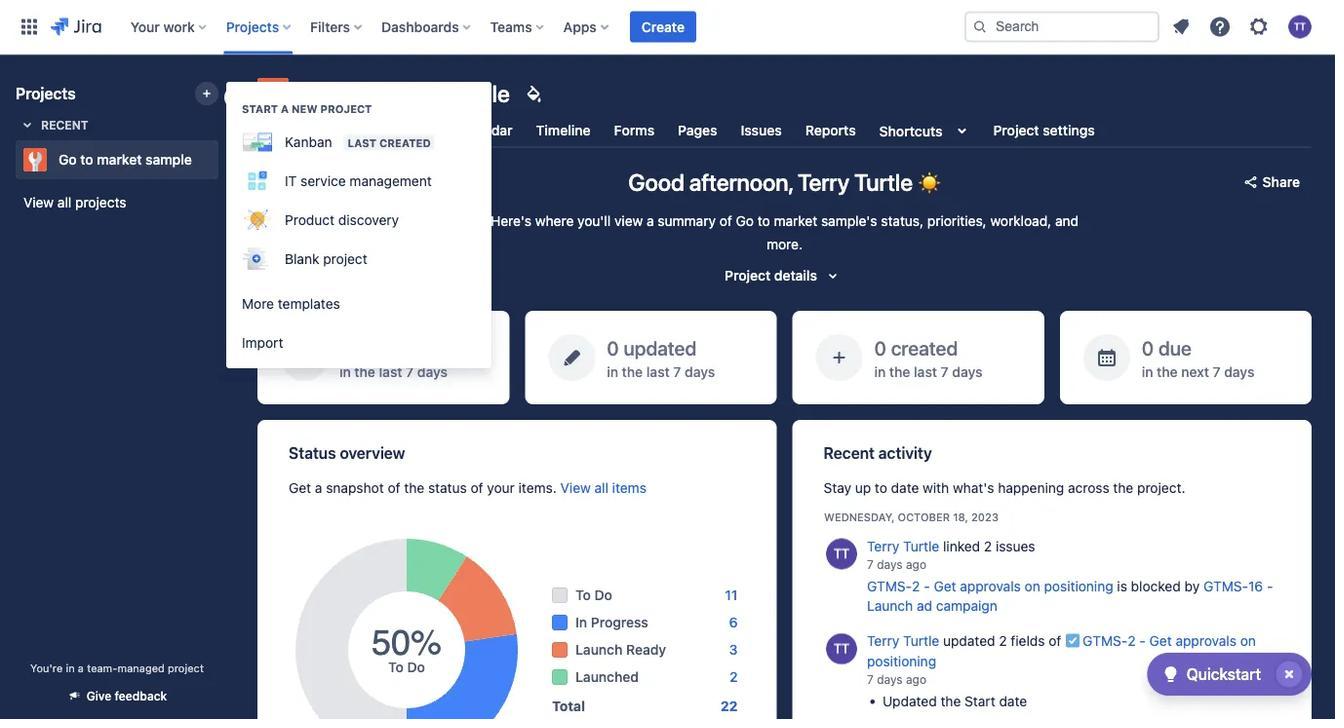 Task type: describe. For each thing, give the bounding box(es) containing it.
to
[[576, 588, 591, 604]]

your
[[130, 19, 160, 35]]

0 horizontal spatial sample
[[145, 152, 192, 168]]

in for 0 updated
[[607, 364, 618, 380]]

last
[[348, 137, 377, 149]]

search image
[[973, 19, 988, 35]]

ready
[[626, 642, 666, 658]]

11 link
[[725, 586, 738, 606]]

terry turtle image for linked 2 issues
[[826, 539, 857, 570]]

approvals for gtms-2 - get approvals on positioning is blocked by
[[960, 579, 1021, 595]]

tab list containing summary
[[246, 113, 1324, 148]]

- for gtms-2 - get approvals on positioning is blocked by
[[923, 579, 930, 595]]

sample's
[[821, 213, 878, 229]]

you're in a team-managed project
[[30, 662, 204, 675]]

0 vertical spatial sample
[[435, 80, 510, 107]]

good
[[628, 168, 684, 196]]

summary
[[261, 122, 323, 138]]

gtms-2 - get approvals on positioning
[[867, 633, 1256, 670]]

7 days ago
[[867, 673, 926, 687]]

a inside group
[[281, 103, 289, 116]]

give feedback
[[87, 690, 167, 704]]

discovery
[[338, 212, 399, 228]]

it service management
[[285, 173, 432, 189]]

1 vertical spatial go to market sample
[[59, 152, 192, 168]]

issues link
[[737, 113, 786, 148]]

the inside in the last 7 days link
[[355, 364, 375, 380]]

kanban icon image
[[242, 131, 273, 154]]

is
[[1117, 579, 1127, 595]]

it service management icon image
[[242, 170, 273, 193]]

2 left fields
[[999, 633, 1007, 650]]

priorities,
[[928, 213, 987, 229]]

filters
[[310, 19, 350, 35]]

more.
[[767, 237, 803, 253]]

the inside 0 due in the next 7 days
[[1157, 364, 1178, 380]]

list link
[[404, 113, 435, 148]]

blank project
[[285, 251, 367, 267]]

templates
[[278, 296, 340, 312]]

project for project settings
[[994, 122, 1039, 139]]

of right snapshot
[[388, 480, 400, 497]]

quickstart
[[1187, 666, 1261, 684]]

project settings
[[994, 122, 1095, 139]]

go inside the here's where you'll view a summary of go to market sample's status, priorities, workload, and more.
[[736, 213, 754, 229]]

16
[[1248, 579, 1263, 595]]

days for updated
[[685, 364, 715, 380]]

apps button
[[558, 11, 616, 42]]

in the last 7 days
[[339, 364, 448, 380]]

view
[[615, 213, 643, 229]]

created for last
[[379, 137, 431, 149]]

overview
[[340, 444, 405, 463]]

your profile and settings image
[[1289, 15, 1312, 39]]

import button
[[226, 324, 492, 363]]

do
[[595, 588, 612, 604]]

view all projects
[[23, 195, 126, 211]]

blank
[[285, 251, 319, 267]]

management
[[350, 173, 432, 189]]

blank project button
[[226, 240, 492, 279]]

7 for updated
[[673, 364, 681, 380]]

2 down 3 link
[[730, 670, 738, 686]]

managed
[[118, 662, 165, 675]]

in the last 7 days link
[[258, 311, 509, 405]]

board link
[[342, 113, 388, 148]]

terry turtle updated 2 fields of
[[867, 633, 1065, 650]]

gtms- for gtms-16 - launch ad campaign
[[1203, 579, 1248, 595]]

launch inside gtms-16 - launch ad campaign
[[867, 598, 913, 614]]

more templates button
[[226, 285, 492, 324]]

create project image
[[199, 86, 215, 101]]

terry for terry turtle updated 2 fields of
[[867, 633, 899, 650]]

terry turtle image for updated 2 fields of
[[826, 634, 857, 665]]

0 for 0 due
[[1142, 337, 1154, 360]]

days for due
[[1224, 364, 1255, 380]]

notifications image
[[1170, 15, 1193, 39]]

your
[[487, 480, 515, 497]]

where
[[535, 213, 574, 229]]

teams
[[490, 19, 532, 35]]

0 vertical spatial terry
[[798, 168, 850, 196]]

apps
[[564, 19, 597, 35]]

a inside the here's where you'll view a summary of go to market sample's status, priorities, workload, and more.
[[647, 213, 654, 229]]

2 inside gtms-2 - get approvals on positioning
[[1127, 633, 1136, 650]]

get for gtms-2 - get approvals on positioning is blocked by
[[933, 579, 956, 595]]

launched
[[576, 670, 639, 686]]

turtle for terry turtle updated 2 fields of
[[903, 633, 939, 650]]

reports link
[[802, 113, 860, 148]]

on for gtms-2 - get approvals on positioning is blocked by
[[1024, 579, 1040, 595]]

- for gtms-2 - get approvals on positioning
[[1139, 633, 1146, 650]]

view all projects link
[[16, 185, 219, 220]]

2023
[[971, 511, 998, 524]]

0 due in the next 7 days
[[1142, 337, 1255, 380]]

☀️
[[918, 168, 941, 196]]

group containing more templates
[[226, 279, 492, 369]]

go to market sample link
[[16, 140, 211, 179]]

work
[[163, 19, 195, 35]]

0 horizontal spatial get
[[289, 480, 311, 497]]

help image
[[1209, 15, 1232, 39]]

start a new project group
[[226, 82, 492, 285]]

the inside 0 created in the last 7 days
[[890, 364, 911, 380]]

activity
[[879, 444, 932, 463]]

projects inside dropdown button
[[226, 19, 279, 35]]

ad
[[916, 598, 932, 614]]

status
[[428, 480, 467, 497]]

issues
[[995, 539, 1035, 555]]

terry turtle linked 2 issues 7 days ago
[[867, 539, 1035, 572]]

11
[[725, 588, 738, 604]]

date for to
[[891, 480, 919, 497]]

2 gtms-2 - get approvals on positioning link from the top
[[867, 633, 1256, 670]]

launch ready
[[576, 642, 666, 658]]

on for gtms-2 - get approvals on positioning
[[1240, 633, 1256, 650]]

recent for recent activity
[[824, 444, 875, 463]]

1 vertical spatial go
[[59, 152, 77, 168]]

in for 0 created
[[875, 364, 886, 380]]

with
[[923, 480, 949, 497]]

1 vertical spatial market
[[97, 152, 142, 168]]

days for turtle
[[877, 558, 902, 572]]

7 for created
[[941, 364, 949, 380]]

to inside the here's where you'll view a summary of go to market sample's status, priorities, workload, and more.
[[758, 213, 770, 229]]

gtms- for gtms-2 - get approvals on positioning
[[1082, 633, 1127, 650]]

7 for turtle
[[867, 558, 873, 572]]

by
[[1184, 579, 1200, 595]]

date for start
[[999, 694, 1027, 710]]

positioning for gtms-2 - get approvals on positioning is blocked by
[[1044, 579, 1113, 595]]

filters button
[[304, 11, 370, 42]]

share button
[[1232, 167, 1312, 198]]

created for 0
[[891, 337, 958, 360]]

gtms-16 - launch ad campaign link
[[867, 579, 1273, 614]]

status,
[[881, 213, 924, 229]]

items
[[612, 480, 647, 497]]

happening
[[998, 480, 1065, 497]]

project settings link
[[990, 113, 1099, 148]]

campaign
[[936, 598, 997, 614]]

0 for 0 updated
[[607, 337, 619, 360]]

create
[[642, 19, 685, 35]]

product discovery icon image
[[242, 209, 273, 232]]

get for gtms-2 - get approvals on positioning
[[1149, 633, 1172, 650]]



Task type: locate. For each thing, give the bounding box(es) containing it.
start inside group
[[242, 103, 278, 116]]

projects right work
[[226, 19, 279, 35]]

1 vertical spatial get
[[933, 579, 956, 595]]

sample left the add to starred image
[[145, 152, 192, 168]]

0 horizontal spatial project
[[725, 268, 771, 284]]

project for project details
[[725, 268, 771, 284]]

project right managed
[[168, 662, 204, 675]]

terry up 7 days ago
[[867, 633, 899, 650]]

2 horizontal spatial market
[[774, 213, 818, 229]]

- down blocked
[[1139, 633, 1146, 650]]

market up more.
[[774, 213, 818, 229]]

total
[[552, 699, 585, 715]]

2 horizontal spatial get
[[1149, 633, 1172, 650]]

updated inside 0 updated in the last 7 days
[[624, 337, 697, 360]]

banner
[[0, 0, 1335, 55]]

1 terry turtle image from the top
[[826, 539, 857, 570]]

1 horizontal spatial positioning
[[1044, 579, 1113, 595]]

primary element
[[12, 0, 965, 54]]

reports
[[805, 122, 856, 139]]

terry turtle link for linked 2 issues
[[867, 539, 939, 555]]

of right fields
[[1048, 633, 1061, 650]]

1 horizontal spatial gtms-
[[1082, 633, 1127, 650]]

go down afternoon,
[[736, 213, 754, 229]]

0 vertical spatial on
[[1024, 579, 1040, 595]]

0 vertical spatial terry turtle image
[[826, 539, 857, 570]]

gtms-
[[867, 579, 912, 595], [1203, 579, 1248, 595], [1082, 633, 1127, 650]]

items.
[[519, 480, 557, 497]]

all
[[57, 195, 71, 211], [595, 480, 609, 497]]

positioning inside gtms-2 - get approvals on positioning
[[867, 654, 936, 670]]

1 vertical spatial on
[[1240, 633, 1256, 650]]

gtms- inside gtms-2 - get approvals on positioning
[[1082, 633, 1127, 650]]

positioning left is
[[1044, 579, 1113, 595]]

recent activity
[[824, 444, 932, 463]]

pages
[[678, 122, 718, 139]]

details
[[774, 268, 817, 284]]

1 0 from the left
[[607, 337, 619, 360]]

0 horizontal spatial positioning
[[867, 654, 936, 670]]

1 horizontal spatial project
[[994, 122, 1039, 139]]

approvals up campaign
[[960, 579, 1021, 595]]

blank project icon image
[[242, 248, 273, 271]]

2 horizontal spatial go
[[736, 213, 754, 229]]

0 vertical spatial recent
[[41, 118, 88, 132]]

to up more.
[[758, 213, 770, 229]]

gtms- down terry turtle linked 2 issues 7 days ago
[[867, 579, 912, 595]]

approvals inside gtms-2 - get approvals on positioning
[[1175, 633, 1236, 650]]

turtle down october
[[903, 539, 939, 555]]

launch
[[867, 598, 913, 614], [576, 642, 623, 658]]

1 vertical spatial terry turtle image
[[826, 634, 857, 665]]

projects up collapse recent projects icon
[[16, 84, 76, 103]]

7 inside 0 due in the next 7 days
[[1213, 364, 1221, 380]]

turtle up status,
[[855, 168, 913, 196]]

0 vertical spatial all
[[57, 195, 71, 211]]

- up ad on the right bottom of page
[[923, 579, 930, 595]]

workload,
[[991, 213, 1052, 229]]

stay
[[824, 480, 852, 497]]

positioning for gtms-2 - get approvals on positioning
[[867, 654, 936, 670]]

ago up updated
[[906, 673, 926, 687]]

3 0 from the left
[[1142, 337, 1154, 360]]

banner containing your work
[[0, 0, 1335, 55]]

date down fields
[[999, 694, 1027, 710]]

1 vertical spatial terry turtle link
[[867, 633, 939, 650]]

launch left ad on the right bottom of page
[[867, 598, 913, 614]]

1 gtms-2 - get approvals on positioning link from the top
[[867, 579, 1113, 595]]

turtle for terry turtle linked 2 issues 7 days ago
[[903, 539, 939, 555]]

share
[[1263, 174, 1300, 190]]

1 vertical spatial updated
[[943, 633, 995, 650]]

0 horizontal spatial go to market sample
[[59, 152, 192, 168]]

22
[[721, 699, 738, 715]]

quickstart button
[[1148, 654, 1312, 696]]

ago up ad on the right bottom of page
[[906, 558, 926, 572]]

set background color image
[[522, 82, 545, 105]]

7 for due
[[1213, 364, 1221, 380]]

what's
[[953, 480, 994, 497]]

to inside go to market sample link
[[80, 152, 93, 168]]

gtms-2 - get approvals on positioning is blocked by
[[867, 579, 1200, 595]]

good afternoon, terry turtle ☀️
[[628, 168, 941, 196]]

get up check image
[[1149, 633, 1172, 650]]

start up kanban icon
[[242, 103, 278, 116]]

a right view
[[647, 213, 654, 229]]

project inside project settings link
[[994, 122, 1039, 139]]

1 horizontal spatial start
[[964, 694, 995, 710]]

1 horizontal spatial approvals
[[1175, 633, 1236, 650]]

days
[[417, 364, 448, 380], [685, 364, 715, 380], [952, 364, 983, 380], [1224, 364, 1255, 380], [877, 558, 902, 572], [877, 673, 902, 687]]

on inside gtms-2 - get approvals on positioning
[[1240, 633, 1256, 650]]

launch up launched
[[576, 642, 623, 658]]

0 vertical spatial project
[[994, 122, 1039, 139]]

in for 0 due
[[1142, 364, 1154, 380]]

get down status
[[289, 480, 311, 497]]

it
[[285, 173, 297, 189]]

get inside gtms-2 - get approvals on positioning
[[1149, 633, 1172, 650]]

new
[[292, 103, 318, 116]]

wednesday, october 18, 2023
[[824, 511, 998, 524]]

all left items
[[595, 480, 609, 497]]

2 last from the left
[[647, 364, 670, 380]]

1 vertical spatial gtms-2 - get approvals on positioning link
[[867, 633, 1256, 670]]

last
[[379, 364, 402, 380], [647, 364, 670, 380], [914, 364, 937, 380]]

last inside 0 updated in the last 7 days
[[647, 364, 670, 380]]

1 vertical spatial turtle
[[903, 539, 939, 555]]

1 horizontal spatial sample
[[435, 80, 510, 107]]

0 horizontal spatial all
[[57, 195, 71, 211]]

a left new
[[281, 103, 289, 116]]

0 horizontal spatial -
[[923, 579, 930, 595]]

0 vertical spatial launch
[[867, 598, 913, 614]]

22 link
[[721, 697, 738, 717]]

summary
[[658, 213, 716, 229]]

start
[[242, 103, 278, 116], [964, 694, 995, 710]]

market up view all projects link
[[97, 152, 142, 168]]

in
[[576, 615, 587, 631]]

0 horizontal spatial launch
[[576, 642, 623, 658]]

dismiss quickstart image
[[1274, 659, 1305, 691]]

feedback
[[115, 690, 167, 704]]

jira image
[[51, 15, 101, 39], [51, 15, 101, 39]]

the inside 0 updated in the last 7 days
[[622, 364, 643, 380]]

18,
[[953, 511, 968, 524]]

1 horizontal spatial 0
[[875, 337, 887, 360]]

- right 16
[[1267, 579, 1273, 595]]

tab list
[[246, 113, 1324, 148]]

0 horizontal spatial recent
[[41, 118, 88, 132]]

2 right linked
[[984, 539, 992, 555]]

to right new
[[332, 80, 352, 107]]

afternoon,
[[689, 168, 793, 196]]

issues
[[741, 122, 782, 139]]

a left team-
[[78, 662, 84, 675]]

last created
[[348, 137, 431, 149]]

1 vertical spatial project
[[323, 251, 367, 267]]

0 horizontal spatial approvals
[[960, 579, 1021, 595]]

2 terry turtle link from the top
[[867, 633, 939, 650]]

settings
[[1043, 122, 1095, 139]]

positioning up 7 days ago
[[867, 654, 936, 670]]

2 vertical spatial turtle
[[903, 633, 939, 650]]

view left "projects"
[[23, 195, 54, 211]]

1 horizontal spatial go to market sample
[[297, 80, 510, 107]]

gtms- right by
[[1203, 579, 1248, 595]]

up
[[855, 480, 871, 497]]

2 vertical spatial project
[[168, 662, 204, 675]]

updated
[[882, 694, 937, 710]]

2 down blocked
[[1127, 633, 1136, 650]]

sample up calendar
[[435, 80, 510, 107]]

1 vertical spatial date
[[999, 694, 1027, 710]]

pages link
[[674, 113, 721, 148]]

terry turtle image
[[826, 539, 857, 570], [826, 634, 857, 665]]

of left your
[[471, 480, 483, 497]]

last for 0 updated
[[647, 364, 670, 380]]

1 terry turtle link from the top
[[867, 539, 939, 555]]

to
[[332, 80, 352, 107], [80, 152, 93, 168], [758, 213, 770, 229], [875, 480, 888, 497]]

terry for terry turtle linked 2 issues 7 days ago
[[867, 539, 899, 555]]

7 inside 0 created in the last 7 days
[[941, 364, 949, 380]]

ago inside terry turtle linked 2 issues 7 days ago
[[906, 558, 926, 572]]

3 last from the left
[[914, 364, 937, 380]]

1 vertical spatial view
[[561, 480, 591, 497]]

a down status
[[315, 480, 322, 497]]

1 vertical spatial ago
[[906, 673, 926, 687]]

0 vertical spatial created
[[379, 137, 431, 149]]

7 inside 0 updated in the last 7 days
[[673, 364, 681, 380]]

0 vertical spatial view
[[23, 195, 54, 211]]

0 horizontal spatial go
[[59, 152, 77, 168]]

view
[[23, 195, 54, 211], [561, 480, 591, 497]]

2 vertical spatial go
[[736, 213, 754, 229]]

2 vertical spatial market
[[774, 213, 818, 229]]

terry turtle link down the wednesday, october 18, 2023
[[867, 539, 939, 555]]

group
[[226, 279, 492, 369]]

2 horizontal spatial 0
[[1142, 337, 1154, 360]]

1 vertical spatial recent
[[824, 444, 875, 463]]

add to starred image
[[213, 148, 236, 172]]

1 vertical spatial positioning
[[867, 654, 936, 670]]

Search field
[[965, 11, 1160, 42]]

- inside gtms-2 - get approvals on positioning
[[1139, 633, 1146, 650]]

project left the details
[[725, 268, 771, 284]]

status
[[289, 444, 336, 463]]

last for 0 created
[[914, 364, 937, 380]]

created inside start a new project group
[[379, 137, 431, 149]]

2 up ad on the right bottom of page
[[912, 579, 920, 595]]

recent right collapse recent projects icon
[[41, 118, 88, 132]]

view right the items.
[[561, 480, 591, 497]]

0
[[607, 337, 619, 360], [875, 337, 887, 360], [1142, 337, 1154, 360]]

days inside 0 due in the next 7 days
[[1224, 364, 1255, 380]]

0 vertical spatial date
[[891, 480, 919, 497]]

1 vertical spatial approvals
[[1175, 633, 1236, 650]]

0 inside 0 updated in the last 7 days
[[607, 337, 619, 360]]

7 inside terry turtle linked 2 issues 7 days ago
[[867, 558, 873, 572]]

- inside gtms-16 - launch ad campaign
[[1267, 579, 1273, 595]]

0 horizontal spatial 0
[[607, 337, 619, 360]]

here's
[[491, 213, 532, 229]]

2 horizontal spatial -
[[1267, 579, 1273, 595]]

approvals
[[960, 579, 1021, 595], [1175, 633, 1236, 650]]

0 vertical spatial get
[[289, 480, 311, 497]]

of right summary
[[720, 213, 732, 229]]

collapse recent projects image
[[16, 113, 39, 137]]

positioning
[[1044, 579, 1113, 595], [867, 654, 936, 670]]

to right up
[[875, 480, 888, 497]]

project left settings
[[994, 122, 1039, 139]]

0 vertical spatial ago
[[906, 558, 926, 572]]

in inside 0 created in the last 7 days
[[875, 364, 886, 380]]

approvals for gtms-2 - get approvals on positioning
[[1175, 633, 1236, 650]]

more templates
[[242, 296, 340, 312]]

0 vertical spatial approvals
[[960, 579, 1021, 595]]

0 inside 0 created in the last 7 days
[[875, 337, 887, 360]]

project down product discovery
[[323, 251, 367, 267]]

get up campaign
[[933, 579, 956, 595]]

2 ago from the top
[[906, 673, 926, 687]]

product discovery
[[285, 212, 399, 228]]

0 for 0 created
[[875, 337, 887, 360]]

project.
[[1137, 480, 1186, 497]]

1 horizontal spatial projects
[[226, 19, 279, 35]]

6
[[729, 615, 738, 631]]

1 horizontal spatial -
[[1139, 633, 1146, 650]]

0 horizontal spatial market
[[97, 152, 142, 168]]

settings image
[[1248, 15, 1271, 39]]

-
[[923, 579, 930, 595], [1267, 579, 1273, 595], [1139, 633, 1146, 650]]

terry down 'wednesday,'
[[867, 539, 899, 555]]

0 vertical spatial go
[[297, 80, 327, 107]]

2 link
[[730, 668, 738, 688]]

give feedback button
[[55, 681, 179, 713]]

all left "projects"
[[57, 195, 71, 211]]

it service management button
[[226, 162, 492, 201]]

1 ago from the top
[[906, 558, 926, 572]]

blocked
[[1131, 579, 1181, 595]]

0 horizontal spatial start
[[242, 103, 278, 116]]

check image
[[1160, 663, 1183, 687]]

0 vertical spatial project
[[320, 103, 372, 116]]

go to market sample up list
[[297, 80, 510, 107]]

created inside 0 created in the last 7 days
[[891, 337, 958, 360]]

0 horizontal spatial last
[[379, 364, 402, 380]]

more
[[242, 296, 274, 312]]

recent for recent
[[41, 118, 88, 132]]

0 horizontal spatial created
[[379, 137, 431, 149]]

terry inside terry turtle linked 2 issues 7 days ago
[[867, 539, 899, 555]]

days for created
[[952, 364, 983, 380]]

0 vertical spatial go to market sample
[[297, 80, 510, 107]]

next
[[1182, 364, 1210, 380]]

your work button
[[125, 11, 214, 42]]

on up quickstart button
[[1240, 633, 1256, 650]]

0 vertical spatial start
[[242, 103, 278, 116]]

terry turtle link for updated 2 fields of
[[867, 633, 939, 650]]

2 0 from the left
[[875, 337, 887, 360]]

product discovery button
[[226, 201, 492, 240]]

1 vertical spatial all
[[595, 480, 609, 497]]

import
[[242, 335, 283, 351]]

create button
[[630, 11, 696, 42]]

gtms-2 - get approvals on positioning link up campaign
[[867, 579, 1113, 595]]

0 vertical spatial updated
[[624, 337, 697, 360]]

0 horizontal spatial updated
[[624, 337, 697, 360]]

project
[[994, 122, 1039, 139], [725, 268, 771, 284]]

approvals up quickstart
[[1175, 633, 1236, 650]]

2 vertical spatial get
[[1149, 633, 1172, 650]]

1 last from the left
[[379, 364, 402, 380]]

product
[[285, 212, 335, 228]]

projects
[[75, 195, 126, 211]]

team-
[[87, 662, 118, 675]]

dashboards button
[[376, 11, 479, 42]]

gtms-2 - get approvals on positioning link down gtms-16 - launch ad campaign
[[867, 633, 1256, 670]]

calendar
[[455, 122, 513, 139]]

1 horizontal spatial on
[[1240, 633, 1256, 650]]

sample
[[435, 80, 510, 107], [145, 152, 192, 168]]

1 vertical spatial projects
[[16, 84, 76, 103]]

recent up stay
[[824, 444, 875, 463]]

project up board
[[320, 103, 372, 116]]

to do
[[576, 588, 612, 604]]

days inside 0 updated in the last 7 days
[[685, 364, 715, 380]]

project inside project details dropdown button
[[725, 268, 771, 284]]

turtle inside terry turtle linked 2 issues 7 days ago
[[903, 539, 939, 555]]

service
[[301, 173, 346, 189]]

0 vertical spatial projects
[[226, 19, 279, 35]]

1 vertical spatial created
[[891, 337, 958, 360]]

1 vertical spatial launch
[[576, 642, 623, 658]]

0 vertical spatial market
[[357, 80, 430, 107]]

1 horizontal spatial market
[[357, 80, 430, 107]]

view all items link
[[561, 480, 647, 497]]

on down the issues
[[1024, 579, 1040, 595]]

0 vertical spatial gtms-2 - get approvals on positioning link
[[867, 579, 1113, 595]]

gtms- down gtms-16 - launch ad campaign
[[1082, 633, 1127, 650]]

days inside 0 created in the last 7 days
[[952, 364, 983, 380]]

date up the wednesday, october 18, 2023
[[891, 480, 919, 497]]

in inside 0 due in the next 7 days
[[1142, 364, 1154, 380]]

2 vertical spatial terry
[[867, 633, 899, 650]]

go to market sample up view all projects link
[[59, 152, 192, 168]]

market inside the here's where you'll view a summary of go to market sample's status, priorities, workload, and more.
[[774, 213, 818, 229]]

days inside terry turtle linked 2 issues 7 days ago
[[877, 558, 902, 572]]

go up summary
[[297, 80, 327, 107]]

1 vertical spatial terry
[[867, 539, 899, 555]]

go up view all projects
[[59, 152, 77, 168]]

- for gtms-16 - launch ad campaign
[[1267, 579, 1273, 595]]

0 vertical spatial positioning
[[1044, 579, 1113, 595]]

0 inside 0 due in the next 7 days
[[1142, 337, 1154, 360]]

project inside blank project button
[[323, 251, 367, 267]]

0 horizontal spatial gtms-
[[867, 579, 912, 595]]

1 horizontal spatial last
[[647, 364, 670, 380]]

project details
[[725, 268, 817, 284]]

gtms-2 - get approvals on positioning link
[[867, 579, 1113, 595], [867, 633, 1256, 670]]

1 horizontal spatial updated
[[943, 633, 995, 650]]

0 horizontal spatial projects
[[16, 84, 76, 103]]

2 horizontal spatial last
[[914, 364, 937, 380]]

gtms- inside gtms-16 - launch ad campaign
[[1203, 579, 1248, 595]]

0 vertical spatial turtle
[[855, 168, 913, 196]]

turtle down ad on the right bottom of page
[[903, 633, 939, 650]]

1 horizontal spatial recent
[[824, 444, 875, 463]]

updated the start date
[[882, 694, 1027, 710]]

of inside the here's where you'll view a summary of go to market sample's status, priorities, workload, and more.
[[720, 213, 732, 229]]

terry turtle link up 7 days ago
[[867, 633, 939, 650]]

across
[[1068, 480, 1110, 497]]

2 inside terry turtle linked 2 issues 7 days ago
[[984, 539, 992, 555]]

1 vertical spatial sample
[[145, 152, 192, 168]]

terry up sample's
[[798, 168, 850, 196]]

7 inside in the last 7 days link
[[406, 364, 414, 380]]

2 horizontal spatial gtms-
[[1203, 579, 1248, 595]]

to up view all projects
[[80, 152, 93, 168]]

market up list
[[357, 80, 430, 107]]

start down terry turtle updated 2 fields of
[[964, 694, 995, 710]]

october
[[898, 511, 950, 524]]

kanban
[[285, 134, 332, 150]]

in inside 0 updated in the last 7 days
[[607, 364, 618, 380]]

last inside 0 created in the last 7 days
[[914, 364, 937, 380]]

1 horizontal spatial view
[[561, 480, 591, 497]]

2
[[984, 539, 992, 555], [912, 579, 920, 595], [999, 633, 1007, 650], [1127, 633, 1136, 650], [730, 670, 738, 686]]

you'll
[[578, 213, 611, 229]]

1 horizontal spatial go
[[297, 80, 327, 107]]

1 vertical spatial start
[[964, 694, 995, 710]]

appswitcher icon image
[[18, 15, 41, 39]]

gtms-16 - launch ad campaign
[[867, 579, 1273, 614]]

shortcuts
[[880, 123, 943, 139]]

2 terry turtle image from the top
[[826, 634, 857, 665]]

due
[[1159, 337, 1192, 360]]

0 horizontal spatial date
[[891, 480, 919, 497]]

1 horizontal spatial launch
[[867, 598, 913, 614]]

0 horizontal spatial on
[[1024, 579, 1040, 595]]

view inside view all projects link
[[23, 195, 54, 211]]

market
[[357, 80, 430, 107], [97, 152, 142, 168], [774, 213, 818, 229]]



Task type: vqa. For each thing, say whether or not it's contained in the screenshot.


